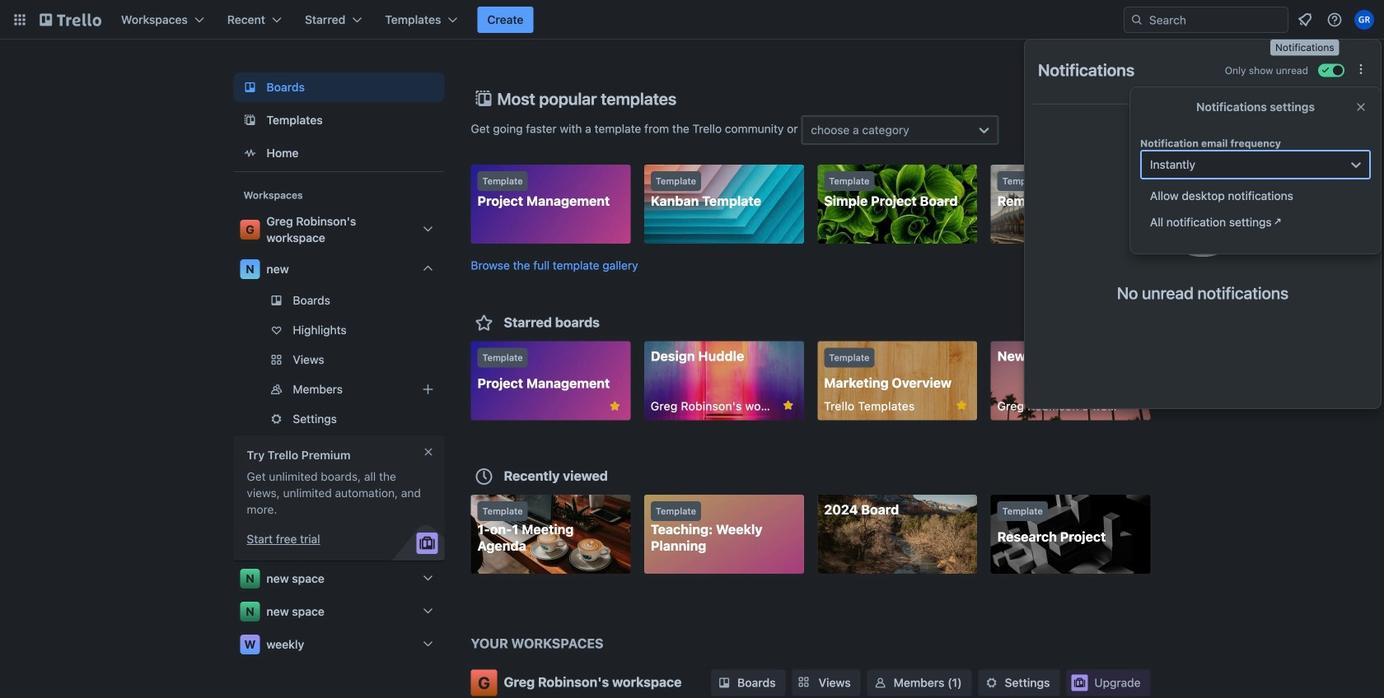 Task type: describe. For each thing, give the bounding box(es) containing it.
sm image
[[872, 675, 889, 692]]

0 notifications image
[[1295, 10, 1315, 30]]

2 click to unstar this board. it will be removed from your starred list. image from the left
[[954, 398, 969, 413]]

search image
[[1130, 13, 1144, 26]]

back to home image
[[40, 7, 101, 33]]

home image
[[240, 143, 260, 163]]

primary element
[[0, 0, 1384, 40]]

board image
[[240, 77, 260, 97]]

template board image
[[240, 110, 260, 130]]



Task type: locate. For each thing, give the bounding box(es) containing it.
2 sm image from the left
[[983, 675, 1000, 692]]

1 horizontal spatial sm image
[[983, 675, 1000, 692]]

click to unstar this board. it will be removed from your starred list. image
[[781, 398, 796, 413], [954, 398, 969, 413]]

add image
[[418, 380, 438, 400]]

0 horizontal spatial click to unstar this board. it will be removed from your starred list. image
[[781, 398, 796, 413]]

1 click to unstar this board. it will be removed from your starred list. image from the left
[[781, 398, 796, 413]]

greg robinson (gregrobinson96) image
[[1354, 10, 1374, 30]]

sm image
[[716, 675, 732, 692], [983, 675, 1000, 692]]

tooltip
[[1270, 40, 1339, 56]]

click to unstar this board. it will be removed from your starred list. image
[[608, 399, 622, 414]]

Search field
[[1124, 7, 1289, 33]]

1 sm image from the left
[[716, 675, 732, 692]]

close popover image
[[1354, 101, 1368, 114]]

1 horizontal spatial click to unstar this board. it will be removed from your starred list. image
[[954, 398, 969, 413]]

open information menu image
[[1326, 12, 1343, 28]]

0 horizontal spatial sm image
[[716, 675, 732, 692]]

taco image
[[1159, 147, 1247, 257]]



Task type: vqa. For each thing, say whether or not it's contained in the screenshot.
Represent
no



